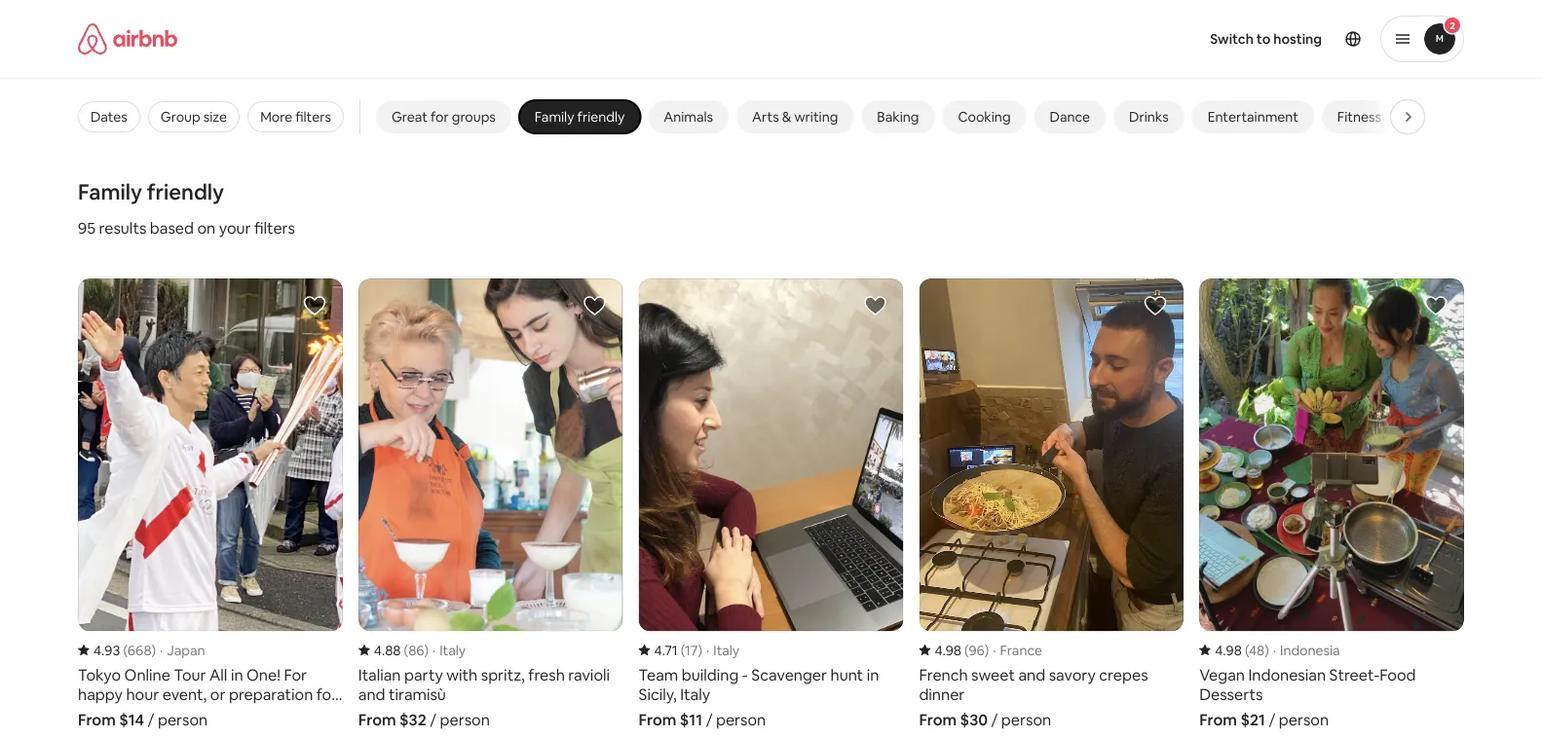 Task type: describe. For each thing, give the bounding box(es) containing it.
italy for from $32
[[440, 642, 466, 659]]

baking button
[[862, 100, 935, 134]]

group
[[161, 108, 200, 126]]

from for from $11 / person
[[639, 710, 677, 730]]

profile element
[[941, 0, 1465, 78]]

cooking
[[958, 108, 1011, 126]]

family friendly inside button
[[535, 108, 625, 126]]

( for $32
[[404, 642, 408, 659]]

· italy for from $11
[[707, 642, 740, 659]]

2 button
[[1381, 16, 1465, 62]]

baking
[[878, 108, 919, 126]]

person for from $14 / person
[[158, 710, 208, 730]]

86
[[408, 642, 424, 659]]

animals
[[664, 108, 714, 126]]

/ for from $30
[[992, 710, 998, 730]]

4.88
[[374, 642, 401, 659]]

arts & writing
[[753, 108, 839, 126]]

4.98 for $30
[[935, 642, 962, 659]]

· for $11
[[707, 642, 710, 659]]

4.93
[[94, 642, 120, 659]]

from $21 / person
[[1200, 710, 1329, 730]]

dates
[[91, 108, 127, 126]]

1 vertical spatial family friendly
[[78, 178, 224, 206]]

great for groups
[[392, 108, 496, 126]]

4.71
[[655, 642, 678, 659]]

from $11 / person
[[639, 710, 766, 730]]

entertainment
[[1208, 108, 1299, 126]]

switch
[[1211, 30, 1254, 48]]

person for from $21 / person
[[1279, 710, 1329, 730]]

0 horizontal spatial filters
[[254, 218, 295, 238]]

save this experience image for from $32 / person
[[583, 294, 607, 318]]

italian party with spritz, fresh ravioli and tiramisù group
[[358, 279, 623, 730]]

friendly inside button
[[578, 108, 625, 126]]

$32
[[400, 710, 427, 730]]

groups
[[452, 108, 496, 126]]

history
[[1421, 108, 1466, 126]]

group size button
[[148, 101, 240, 133]]

rating 4.98 out of 5; 96 reviews image
[[919, 642, 990, 659]]

entertainment button
[[1193, 100, 1315, 134]]

from $30 / person
[[919, 710, 1052, 730]]

great
[[392, 108, 428, 126]]

dance button
[[1035, 100, 1106, 134]]

save this experience image
[[1144, 294, 1168, 318]]

animals button
[[648, 100, 729, 134]]

rating 4.71 out of 5; 17 reviews image
[[639, 642, 703, 659]]

cooking button
[[943, 100, 1027, 134]]

drinks
[[1130, 108, 1169, 126]]

animals element
[[664, 108, 714, 126]]

on
[[197, 218, 216, 238]]

from $14 / person
[[78, 710, 208, 730]]

family friendly element
[[535, 108, 625, 126]]

/ for from $32
[[430, 710, 437, 730]]

& for arts
[[782, 108, 792, 126]]

your
[[219, 218, 251, 238]]

/ for from $14
[[148, 710, 154, 730]]

96
[[969, 642, 985, 659]]

from $32 / person
[[358, 710, 490, 730]]

/ for from $11
[[706, 710, 713, 730]]

fitness element
[[1338, 108, 1382, 126]]

( for $21
[[1245, 642, 1249, 659]]

4.98 ( 96 )
[[935, 642, 990, 659]]

filters inside button
[[296, 108, 331, 126]]

more filters button
[[248, 101, 344, 133]]

4.93 ( 668 )
[[94, 642, 156, 659]]

· for $32
[[433, 642, 436, 659]]

· for $30
[[993, 642, 997, 659]]

from for from $30 / person
[[919, 710, 957, 730]]

fitness button
[[1322, 100, 1398, 134]]

4.88 ( 86 )
[[374, 642, 429, 659]]

person for from $32 / person
[[440, 710, 490, 730]]



Task type: vqa. For each thing, say whether or not it's contained in the screenshot.
( within the the Tokyo Online Tour All in One! For happy hour event, or preparation for the trip! Group
yes



Task type: locate. For each thing, give the bounding box(es) containing it.
& for history
[[1469, 108, 1479, 126]]

0 horizontal spatial friendly
[[147, 178, 224, 206]]

$21
[[1241, 710, 1266, 730]]

rating 4.98 out of 5; 48 reviews image
[[1200, 642, 1270, 659]]

france
[[1000, 642, 1043, 659]]

1 horizontal spatial filters
[[296, 108, 331, 126]]

( for $30
[[965, 642, 969, 659]]

4 person from the left
[[1002, 710, 1052, 730]]

2 / from the left
[[430, 710, 437, 730]]

( right 4.93
[[123, 642, 127, 659]]

writing
[[795, 108, 839, 126]]

17
[[685, 642, 698, 659]]

1 horizontal spatial friendly
[[578, 108, 625, 126]]

) inside tokyo online tour all in one! for happy hour event, or preparation for the trip! "group"
[[152, 642, 156, 659]]

4 save this experience image from the left
[[1425, 294, 1448, 318]]

person inside the vegan indonesian street-food desserts group
[[1279, 710, 1329, 730]]

baking element
[[878, 108, 919, 126]]

( inside tokyo online tour all in one! for happy hour event, or preparation for the trip! "group"
[[123, 642, 127, 659]]

( inside the vegan indonesian street-food desserts group
[[1245, 642, 1249, 659]]

tokyo online tour all in one! for happy hour event, or preparation for the trip! group
[[78, 279, 343, 730]]

0 horizontal spatial family friendly
[[78, 178, 224, 206]]

2 ) from the left
[[424, 642, 429, 659]]

1 horizontal spatial &
[[1469, 108, 1479, 126]]

team building - scavenger hunt in sicily, italy group
[[639, 279, 904, 730]]

1 4.98 from the left
[[935, 642, 962, 659]]

4 ( from the left
[[965, 642, 969, 659]]

· indonesia
[[1274, 642, 1341, 659]]

person right $14
[[158, 710, 208, 730]]

668
[[127, 642, 152, 659]]

cooking element
[[958, 108, 1011, 126]]

0 horizontal spatial · italy
[[433, 642, 466, 659]]

· inside tokyo online tour all in one! for happy hour event, or preparation for the trip! "group"
[[160, 642, 163, 659]]

dance
[[1050, 108, 1091, 126]]

save this experience image for from $11 / person
[[864, 294, 887, 318]]

2 ( from the left
[[404, 642, 408, 659]]

italy for from $11
[[714, 642, 740, 659]]

0 horizontal spatial italy
[[440, 642, 466, 659]]

family friendly
[[535, 108, 625, 126], [78, 178, 224, 206]]

( inside team building - scavenger hunt in sicily, italy group
[[681, 642, 685, 659]]

& right "arts"
[[782, 108, 792, 126]]

filters right your
[[254, 218, 295, 238]]

filters right more
[[296, 108, 331, 126]]

) for from $11
[[698, 642, 703, 659]]

· right 48
[[1274, 642, 1277, 659]]

save this experience image for from $14 / person
[[303, 294, 326, 318]]

48
[[1249, 642, 1265, 659]]

( left · france
[[965, 642, 969, 659]]

/ inside italian party with spritz, fresh ravioli and tiramisù group
[[430, 710, 437, 730]]

· right 668
[[160, 642, 163, 659]]

fitness
[[1338, 108, 1382, 126]]

arts
[[753, 108, 779, 126]]

& left culture
[[1469, 108, 1479, 126]]

family inside family friendly button
[[535, 108, 575, 126]]

5 from from the left
[[1200, 710, 1238, 730]]

italy right 17
[[714, 642, 740, 659]]

$30
[[961, 710, 988, 730]]

arts & writing element
[[753, 108, 839, 126]]

dates button
[[78, 101, 140, 133]]

· japan
[[160, 642, 205, 659]]

)
[[152, 642, 156, 659], [424, 642, 429, 659], [698, 642, 703, 659], [985, 642, 990, 659], [1265, 642, 1270, 659]]

1 person from the left
[[158, 710, 208, 730]]

· inside italian party with spritz, fresh ravioli and tiramisù group
[[433, 642, 436, 659]]

/ for from $21
[[1269, 710, 1276, 730]]

/ right $21
[[1269, 710, 1276, 730]]

·
[[160, 642, 163, 659], [433, 642, 436, 659], [707, 642, 710, 659], [993, 642, 997, 659], [1274, 642, 1277, 659]]

from inside tokyo online tour all in one! for happy hour event, or preparation for the trip! "group"
[[78, 710, 116, 730]]

3 ) from the left
[[698, 642, 703, 659]]

person for from $11 / person
[[716, 710, 766, 730]]

from inside team building - scavenger hunt in sicily, italy group
[[639, 710, 677, 730]]

1 vertical spatial filters
[[254, 218, 295, 238]]

/ inside french sweet and savory crepes dinner group
[[992, 710, 998, 730]]

person inside tokyo online tour all in one! for happy hour event, or preparation for the trip! "group"
[[158, 710, 208, 730]]

1 · from the left
[[160, 642, 163, 659]]

person right the $30
[[1002, 710, 1052, 730]]

1 horizontal spatial family friendly
[[535, 108, 625, 126]]

4.98 inside french sweet and savory crepes dinner group
[[935, 642, 962, 659]]

family right groups
[[535, 108, 575, 126]]

· italy
[[433, 642, 466, 659], [707, 642, 740, 659]]

· right 86
[[433, 642, 436, 659]]

( left · indonesia
[[1245, 642, 1249, 659]]

/ right the "$11"
[[706, 710, 713, 730]]

4.98 for $21
[[1216, 642, 1242, 659]]

5 ) from the left
[[1265, 642, 1270, 659]]

person right $32
[[440, 710, 490, 730]]

2
[[1450, 19, 1456, 32]]

person
[[158, 710, 208, 730], [440, 710, 490, 730], [716, 710, 766, 730], [1002, 710, 1052, 730], [1279, 710, 1329, 730]]

history & culture button
[[1405, 100, 1541, 134]]

4.98 ( 48 )
[[1216, 642, 1270, 659]]

4.98 left 48
[[1216, 642, 1242, 659]]

save this experience image inside italian party with spritz, fresh ravioli and tiramisù group
[[583, 294, 607, 318]]

) left · france
[[985, 642, 990, 659]]

group size
[[161, 108, 227, 126]]

1 ( from the left
[[123, 642, 127, 659]]

3 / from the left
[[706, 710, 713, 730]]

italy
[[440, 642, 466, 659], [714, 642, 740, 659]]

4 · from the left
[[993, 642, 997, 659]]

great for groups element
[[392, 108, 496, 126]]

5 ( from the left
[[1245, 642, 1249, 659]]

0 vertical spatial family friendly
[[535, 108, 625, 126]]

italy inside italian party with spritz, fresh ravioli and tiramisù group
[[440, 642, 466, 659]]

from left $14
[[78, 710, 116, 730]]

person inside team building - scavenger hunt in sicily, italy group
[[716, 710, 766, 730]]

drinks button
[[1114, 100, 1185, 134]]

· inside french sweet and savory crepes dinner group
[[993, 642, 997, 659]]

/ right $14
[[148, 710, 154, 730]]

) for from $30
[[985, 642, 990, 659]]

vegan indonesian street-food desserts group
[[1200, 279, 1465, 730]]

1 horizontal spatial family
[[535, 108, 575, 126]]

· for $21
[[1274, 642, 1277, 659]]

history & culture
[[1421, 108, 1526, 126]]

$14
[[119, 710, 144, 730]]

person inside italian party with spritz, fresh ravioli and tiramisù group
[[440, 710, 490, 730]]

italy right 86
[[440, 642, 466, 659]]

1 horizontal spatial 4.98
[[1216, 642, 1242, 659]]

hosting
[[1274, 30, 1323, 48]]

friendly
[[578, 108, 625, 126], [147, 178, 224, 206]]

) inside the vegan indonesian street-food desserts group
[[1265, 642, 1270, 659]]

french sweet and savory crepes dinner group
[[919, 279, 1184, 730]]

from inside italian party with spritz, fresh ravioli and tiramisù group
[[358, 710, 396, 730]]

( for $14
[[123, 642, 127, 659]]

save this experience image
[[303, 294, 326, 318], [583, 294, 607, 318], [864, 294, 887, 318], [1425, 294, 1448, 318]]

95
[[78, 218, 96, 238]]

95 results based on your filters
[[78, 218, 295, 238]]

4.98 inside the vegan indonesian street-food desserts group
[[1216, 642, 1242, 659]]

2 · from the left
[[433, 642, 436, 659]]

) left · japan
[[152, 642, 156, 659]]

entertainment element
[[1208, 108, 1299, 126]]

2 italy from the left
[[714, 642, 740, 659]]

switch to hosting link
[[1199, 19, 1334, 59]]

japan
[[167, 642, 205, 659]]

friendly up 95 results based on your filters
[[147, 178, 224, 206]]

person for from $30 / person
[[1002, 710, 1052, 730]]

/ right $32
[[430, 710, 437, 730]]

4.98 left 96 at the right bottom
[[935, 642, 962, 659]]

from
[[78, 710, 116, 730], [358, 710, 396, 730], [639, 710, 677, 730], [919, 710, 957, 730], [1200, 710, 1238, 730]]

/ inside team building - scavenger hunt in sicily, italy group
[[706, 710, 713, 730]]

· italy inside italian party with spritz, fresh ravioli and tiramisù group
[[433, 642, 466, 659]]

3 ( from the left
[[681, 642, 685, 659]]

family friendly button
[[519, 100, 641, 134]]

0 vertical spatial friendly
[[578, 108, 625, 126]]

italy inside group
[[714, 642, 740, 659]]

friendly left animals button
[[578, 108, 625, 126]]

culture
[[1481, 108, 1526, 126]]

· france
[[993, 642, 1043, 659]]

5 person from the left
[[1279, 710, 1329, 730]]

3 person from the left
[[716, 710, 766, 730]]

/ inside the vegan indonesian street-food desserts group
[[1269, 710, 1276, 730]]

) left · indonesia
[[1265, 642, 1270, 659]]

0 vertical spatial filters
[[296, 108, 331, 126]]

more filters
[[260, 108, 331, 126]]

) inside italian party with spritz, fresh ravioli and tiramisù group
[[424, 642, 429, 659]]

/ right the $30
[[992, 710, 998, 730]]

( for $11
[[681, 642, 685, 659]]

rating 4.93 out of 5; 668 reviews image
[[78, 642, 156, 659]]

1 save this experience image from the left
[[303, 294, 326, 318]]

· inside team building - scavenger hunt in sicily, italy group
[[707, 642, 710, 659]]

person right the "$11"
[[716, 710, 766, 730]]

2 & from the left
[[1469, 108, 1479, 126]]

4 / from the left
[[992, 710, 998, 730]]

dance element
[[1050, 108, 1091, 126]]

&
[[782, 108, 792, 126], [1469, 108, 1479, 126]]

from left the "$11"
[[639, 710, 677, 730]]

2 from from the left
[[358, 710, 396, 730]]

· italy right 17
[[707, 642, 740, 659]]

5 / from the left
[[1269, 710, 1276, 730]]

from left $21
[[1200, 710, 1238, 730]]

( right 4.71
[[681, 642, 685, 659]]

) inside french sweet and savory crepes dinner group
[[985, 642, 990, 659]]

family up the results
[[78, 178, 142, 206]]

from left $32
[[358, 710, 396, 730]]

great for groups button
[[376, 100, 512, 134]]

0 horizontal spatial 4.98
[[935, 642, 962, 659]]

1 / from the left
[[148, 710, 154, 730]]

· inside the vegan indonesian street-food desserts group
[[1274, 642, 1277, 659]]

switch to hosting
[[1211, 30, 1323, 48]]

3 · from the left
[[707, 642, 710, 659]]

for
[[431, 108, 449, 126]]

1 & from the left
[[782, 108, 792, 126]]

· italy inside team building - scavenger hunt in sicily, italy group
[[707, 642, 740, 659]]

from for from $32 / person
[[358, 710, 396, 730]]

· italy for from $32
[[433, 642, 466, 659]]

0 horizontal spatial &
[[782, 108, 792, 126]]

· for $14
[[160, 642, 163, 659]]

rating 4.88 out of 5; 86 reviews image
[[358, 642, 429, 659]]

5 · from the left
[[1274, 642, 1277, 659]]

$11
[[680, 710, 703, 730]]

1 vertical spatial family
[[78, 178, 142, 206]]

) for from $32
[[424, 642, 429, 659]]

· right 96 at the right bottom
[[993, 642, 997, 659]]

to
[[1257, 30, 1271, 48]]

1 horizontal spatial italy
[[714, 642, 740, 659]]

from inside the vegan indonesian street-food desserts group
[[1200, 710, 1238, 730]]

4.98
[[935, 642, 962, 659], [1216, 642, 1242, 659]]

0 vertical spatial family
[[535, 108, 575, 126]]

0 horizontal spatial family
[[78, 178, 142, 206]]

(
[[123, 642, 127, 659], [404, 642, 408, 659], [681, 642, 685, 659], [965, 642, 969, 659], [1245, 642, 1249, 659]]

history & culture element
[[1421, 108, 1526, 126]]

1 horizontal spatial · italy
[[707, 642, 740, 659]]

1 vertical spatial friendly
[[147, 178, 224, 206]]

arts & writing button
[[737, 100, 854, 134]]

1 from from the left
[[78, 710, 116, 730]]

drinks element
[[1130, 108, 1169, 126]]

4 from from the left
[[919, 710, 957, 730]]

from inside french sweet and savory crepes dinner group
[[919, 710, 957, 730]]

) inside team building - scavenger hunt in sicily, italy group
[[698, 642, 703, 659]]

( inside french sweet and savory crepes dinner group
[[965, 642, 969, 659]]

3 from from the left
[[639, 710, 677, 730]]

filters
[[296, 108, 331, 126], [254, 218, 295, 238]]

2 · italy from the left
[[707, 642, 740, 659]]

( inside italian party with spritz, fresh ravioli and tiramisù group
[[404, 642, 408, 659]]

) right 4.88
[[424, 642, 429, 659]]

indonesia
[[1281, 642, 1341, 659]]

3 save this experience image from the left
[[864, 294, 887, 318]]

2 person from the left
[[440, 710, 490, 730]]

based
[[150, 218, 194, 238]]

1 · italy from the left
[[433, 642, 466, 659]]

save this experience image for from $21 / person
[[1425, 294, 1448, 318]]

2 4.98 from the left
[[1216, 642, 1242, 659]]

more
[[260, 108, 293, 126]]

) for from $14
[[152, 642, 156, 659]]

from left the $30
[[919, 710, 957, 730]]

/ inside tokyo online tour all in one! for happy hour event, or preparation for the trip! "group"
[[148, 710, 154, 730]]

4.71 ( 17 )
[[655, 642, 703, 659]]

1 ) from the left
[[152, 642, 156, 659]]

results
[[99, 218, 146, 238]]

/
[[148, 710, 154, 730], [430, 710, 437, 730], [706, 710, 713, 730], [992, 710, 998, 730], [1269, 710, 1276, 730]]

· italy right 86
[[433, 642, 466, 659]]

size
[[203, 108, 227, 126]]

( right 4.88
[[404, 642, 408, 659]]

4 ) from the left
[[985, 642, 990, 659]]

) right 4.71
[[698, 642, 703, 659]]

2 save this experience image from the left
[[583, 294, 607, 318]]

family
[[535, 108, 575, 126], [78, 178, 142, 206]]

person inside french sweet and savory crepes dinner group
[[1002, 710, 1052, 730]]

) for from $21
[[1265, 642, 1270, 659]]

1 italy from the left
[[440, 642, 466, 659]]

person right $21
[[1279, 710, 1329, 730]]

from for from $14 / person
[[78, 710, 116, 730]]

from for from $21 / person
[[1200, 710, 1238, 730]]

· right 17
[[707, 642, 710, 659]]



